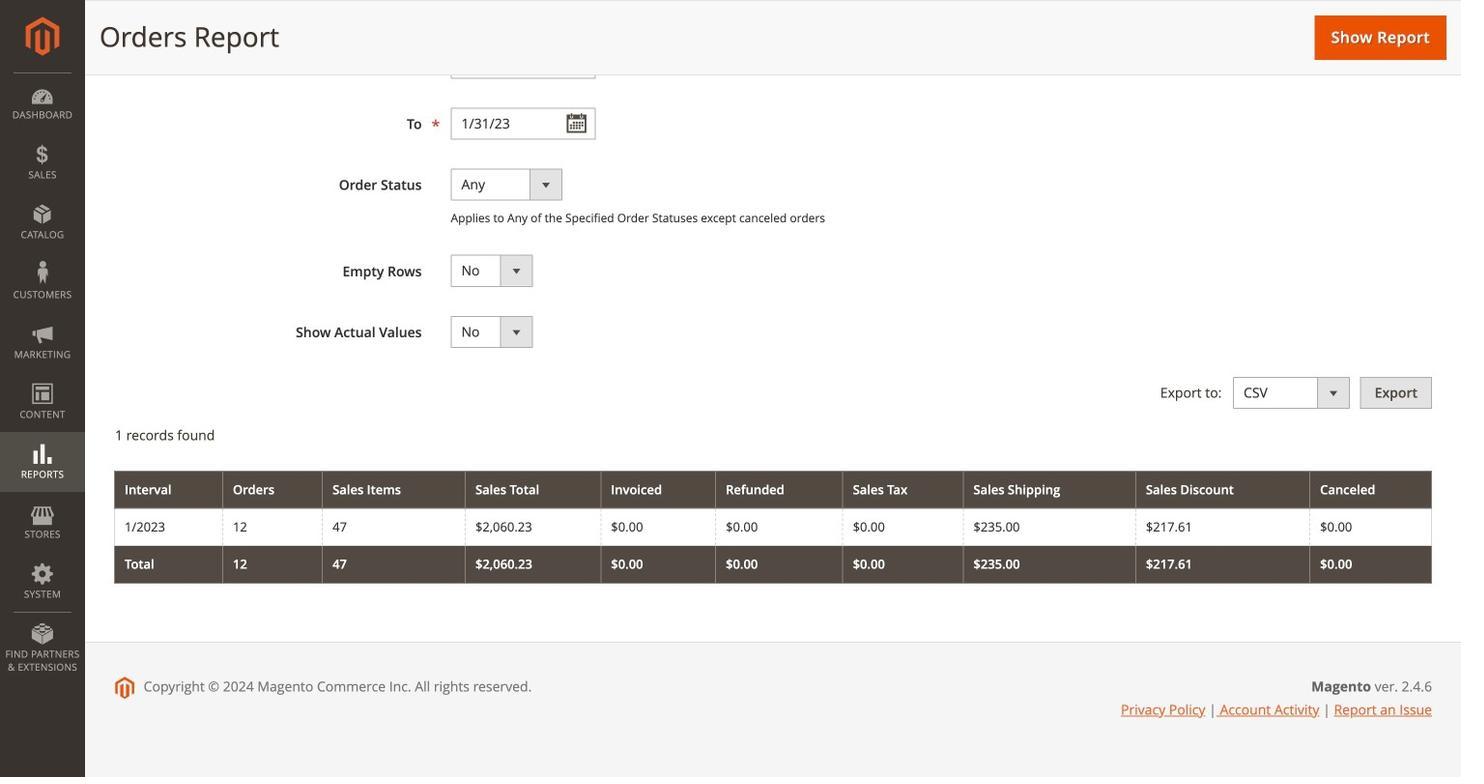 Task type: locate. For each thing, give the bounding box(es) containing it.
None text field
[[451, 108, 596, 140]]

magento admin panel image
[[26, 16, 59, 56]]

menu bar
[[0, 73, 85, 684]]

None text field
[[451, 47, 596, 79]]



